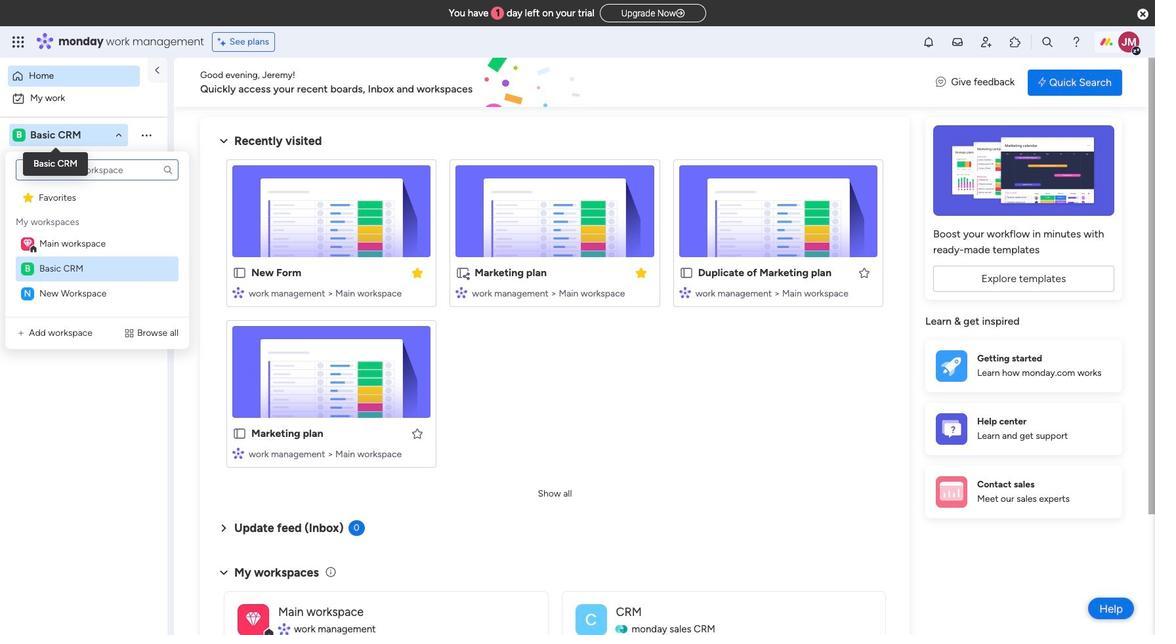 Task type: vqa. For each thing, say whether or not it's contained in the screenshot.
Add to favorites image
yes



Task type: describe. For each thing, give the bounding box(es) containing it.
2 vertical spatial option
[[0, 182, 167, 184]]

basic crm element
[[16, 257, 179, 282]]

help image
[[1070, 35, 1083, 49]]

quick search results list box
[[216, 149, 894, 484]]

dapulse close image
[[1138, 8, 1149, 21]]

remove from favorites image
[[635, 266, 648, 279]]

workspace selection element
[[12, 127, 83, 143]]

search image
[[163, 165, 173, 175]]

remove from favorites image
[[411, 266, 424, 279]]

Search in workspace field
[[28, 156, 110, 171]]

0 vertical spatial add to favorites image
[[858, 266, 871, 279]]

open update feed (inbox) image
[[216, 521, 232, 536]]

Search for content search field
[[16, 160, 179, 181]]

invite members image
[[980, 35, 993, 49]]

monday marketplace image
[[1009, 35, 1022, 49]]

2 vertical spatial workspace image
[[238, 604, 269, 635]]

update feed image
[[951, 35, 964, 49]]

favorites element
[[16, 186, 179, 211]]

0 horizontal spatial add to favorites image
[[411, 427, 424, 440]]

close recently visited image
[[216, 133, 232, 149]]



Task type: locate. For each thing, give the bounding box(es) containing it.
0 horizontal spatial service icon image
[[16, 328, 26, 339]]

public board image
[[14, 232, 26, 244]]

notifications image
[[922, 35, 935, 49]]

workspace image for basic crm element
[[21, 263, 34, 276]]

0 vertical spatial option
[[8, 66, 140, 87]]

0 element
[[348, 521, 365, 536]]

1 service icon image from the left
[[16, 328, 26, 339]]

1 vertical spatial option
[[8, 88, 160, 109]]

option
[[8, 66, 140, 87], [8, 88, 160, 109], [0, 182, 167, 184]]

v2 bolt switch image
[[1039, 75, 1046, 90]]

v2 user feedback image
[[936, 75, 946, 90]]

search everything image
[[1041, 35, 1054, 49]]

templates image image
[[937, 125, 1111, 216]]

workspace options image
[[140, 129, 153, 142]]

workspace image inside basic crm element
[[21, 263, 34, 276]]

tree grid
[[16, 186, 179, 307]]

getting started element
[[926, 340, 1123, 392]]

workspace image
[[21, 263, 34, 276], [21, 288, 34, 301], [238, 604, 269, 635]]

list box
[[13, 160, 181, 307], [0, 180, 167, 449]]

close my workspaces image
[[216, 565, 232, 581]]

see plans image
[[218, 35, 230, 49]]

shareable board image
[[456, 266, 470, 280]]

contact sales element
[[926, 466, 1123, 518]]

v2 star 2 image
[[23, 191, 33, 204]]

1 vertical spatial workspace image
[[21, 288, 34, 301]]

2 service icon image from the left
[[124, 328, 135, 339]]

0 vertical spatial workspace image
[[21, 263, 34, 276]]

service icon image
[[16, 328, 26, 339], [124, 328, 135, 339]]

my workspaces row
[[16, 211, 79, 229]]

dapulse rightstroke image
[[676, 9, 685, 18]]

1 horizontal spatial service icon image
[[124, 328, 135, 339]]

main workspace element
[[16, 232, 179, 257]]

public dashboard image
[[14, 254, 26, 267]]

1 vertical spatial add to favorites image
[[411, 427, 424, 440]]

new workspace element
[[16, 282, 179, 307]]

None search field
[[16, 160, 179, 181]]

workspace image
[[12, 128, 26, 142], [21, 238, 34, 251], [23, 238, 32, 251], [575, 604, 607, 635], [246, 608, 261, 632]]

public board image
[[232, 266, 247, 280], [679, 266, 694, 280], [232, 427, 247, 441]]

add to favorites image
[[858, 266, 871, 279], [411, 427, 424, 440]]

1 horizontal spatial add to favorites image
[[858, 266, 871, 279]]

jeremy miller image
[[1119, 32, 1140, 53]]

select product image
[[12, 35, 25, 49]]

help center element
[[926, 403, 1123, 455]]

workspace image for "new workspace" element
[[21, 288, 34, 301]]



